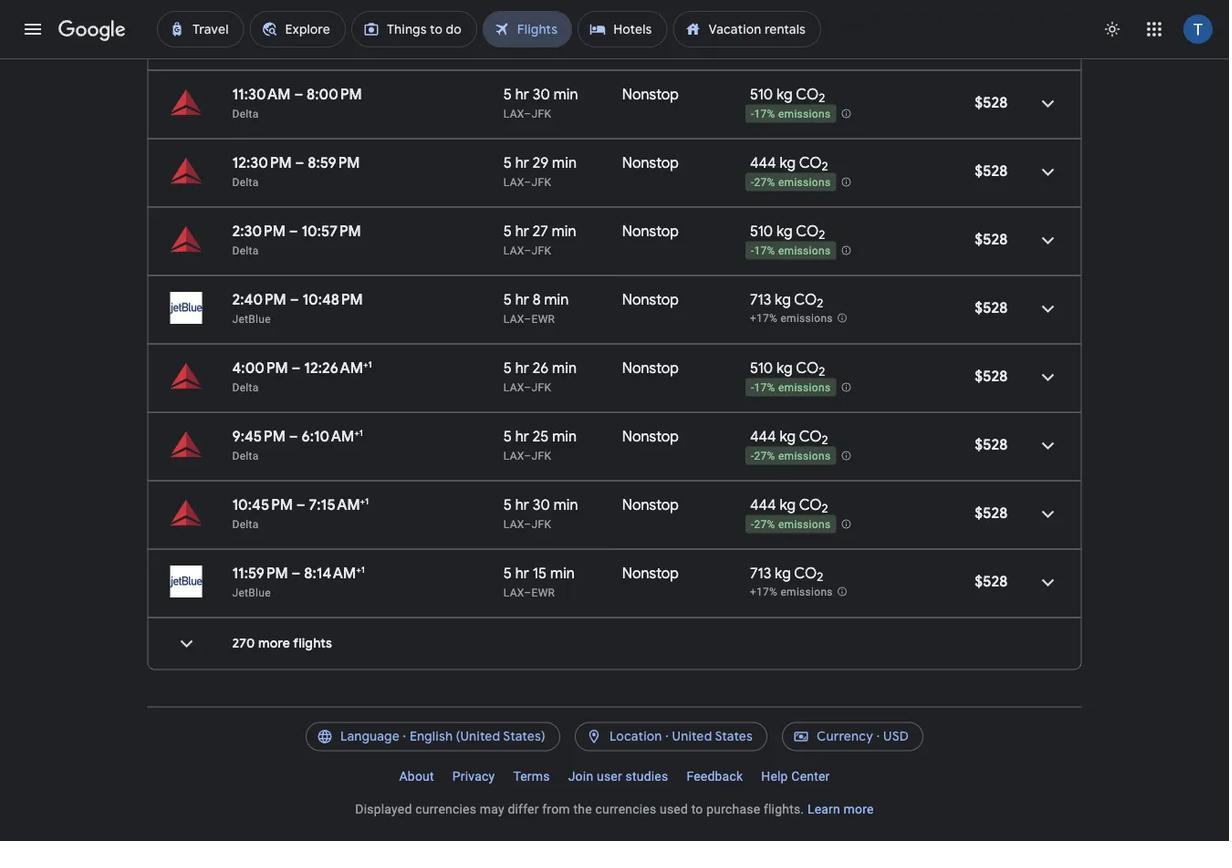 Task type: locate. For each thing, give the bounding box(es) containing it.
6 5 from the top
[[504, 359, 512, 378]]

528 us dollars text field left flight details. leaves los angeles international airport at 9:45 pm on tuesday, november 7 and arrives at john f. kennedy international airport at 6:10 am on wednesday, november 8. icon
[[975, 436, 1008, 455]]

444 kg co 2 for 5 hr 29 min
[[750, 154, 829, 175]]

– inside 5 hr 29 min lax – jfk
[[524, 176, 532, 189]]

2 528 us dollars text field from the top
[[975, 94, 1008, 112]]

713 inside '713 kg co 2 +17% emissions'
[[750, 17, 772, 36]]

7 $528 from the top
[[975, 436, 1008, 455]]

min for 8:00 pm
[[554, 85, 578, 104]]

1 vertical spatial 5 hr 30 min lax – jfk
[[504, 496, 578, 531]]

10:55 am
[[232, 17, 294, 36]]

2 total duration 5 hr 15 min. element from the top
[[504, 565, 622, 586]]

nonstop for 7:10 pm
[[622, 17, 679, 36]]

1 vertical spatial 444
[[750, 428, 776, 446]]

jfk down 27
[[532, 245, 552, 257]]

2 vertical spatial jetblue
[[232, 587, 271, 600]]

3 +17% from the top
[[750, 587, 778, 599]]

– inside 10:55 am – 7:10 pm jetblue
[[297, 17, 306, 36]]

5 inside 5 hr 25 min lax – jfk
[[504, 428, 512, 446]]

2 delta from the top
[[232, 176, 259, 189]]

30 for 7:15 am
[[533, 496, 550, 515]]

nonstop flight. element for 7:10 pm
[[622, 17, 679, 38]]

1 horizontal spatial currencies
[[596, 803, 657, 818]]

purchase
[[707, 803, 761, 818]]

- for 8:59 pm
[[751, 177, 754, 190]]

1 +17% from the top
[[750, 39, 778, 52]]

1 inside 9:45 pm – 6:10 am + 1
[[359, 428, 363, 439]]

270 more flights
[[232, 636, 332, 653]]

8:00 pm
[[307, 85, 362, 104]]

2 -27% emissions from the top
[[751, 451, 831, 463]]

2 inside '713 kg co 2 +17% emissions'
[[817, 23, 824, 38]]

1 444 from the top
[[750, 154, 776, 173]]

1 total duration 5 hr 30 min. element from the top
[[504, 85, 622, 107]]

3 528 us dollars text field from the top
[[975, 230, 1008, 249]]

1 vertical spatial 30
[[533, 496, 550, 515]]

jfk up 29
[[532, 108, 552, 120]]

min inside 5 hr 29 min lax – jfk
[[552, 154, 577, 173]]

1 +17% emissions from the top
[[750, 313, 833, 326]]

$528 for 8:14 am
[[975, 573, 1008, 591]]

3 528 us dollars text field from the top
[[975, 436, 1008, 455]]

27% for 5 hr 30 min
[[754, 519, 776, 532]]

used
[[660, 803, 688, 818]]

hr
[[515, 17, 529, 36], [515, 85, 529, 104], [515, 154, 529, 173], [515, 222, 529, 241], [515, 291, 529, 309], [515, 359, 529, 378], [515, 428, 529, 446], [515, 496, 529, 515], [515, 565, 529, 583]]

jetblue inside 2:40 pm – 10:48 pm jetblue
[[232, 313, 271, 326]]

2 444 from the top
[[750, 428, 776, 446]]

1 vertical spatial 5 hr 15 min lax – ewr
[[504, 565, 575, 600]]

30 up 29
[[533, 85, 550, 104]]

1 444 kg co 2 from the top
[[750, 154, 829, 175]]

1 vertical spatial total duration 5 hr 30 min. element
[[504, 496, 622, 518]]

1 27% from the top
[[754, 177, 776, 190]]

0 vertical spatial 444
[[750, 154, 776, 173]]

713 kg co 2
[[750, 291, 824, 312], [750, 565, 824, 586]]

2 27% from the top
[[754, 451, 776, 463]]

1 vertical spatial 528 us dollars text field
[[975, 94, 1008, 112]]

delta down 10:45 pm
[[232, 518, 259, 531]]

privacy link
[[443, 763, 504, 792]]

leaves los angeles international airport at 2:30 pm on tuesday, november 7 and arrives at john f. kennedy international airport at 10:57 pm on tuesday, november 7. element
[[232, 222, 361, 241]]

5 for 12:26 am
[[504, 359, 512, 378]]

hr inside 5 hr 27 min lax – jfk
[[515, 222, 529, 241]]

528 us dollars text field for 5 hr 26 min
[[975, 367, 1008, 386]]

1 nonstop flight. element from the top
[[622, 17, 679, 38]]

2 713 from the top
[[750, 291, 772, 309]]

5 for 6:10 am
[[504, 428, 512, 446]]

7 hr from the top
[[515, 428, 529, 446]]

3 jetblue from the top
[[232, 587, 271, 600]]

hr inside 5 hr 29 min lax – jfk
[[515, 154, 529, 173]]

total duration 5 hr 29 min. element
[[504, 154, 622, 175]]

Departure time: 10:55 AM. text field
[[232, 17, 294, 36]]

jetblue inside 10:55 am – 7:10 pm jetblue
[[232, 39, 271, 52]]

$528 for 7:15 am
[[975, 504, 1008, 523]]

2 -17% emissions from the top
[[751, 245, 831, 258]]

+ inside 11:59 pm – 8:14 am + 1
[[356, 565, 361, 576]]

lax inside the 5 hr 26 min lax – jfk
[[504, 382, 524, 394]]

2 510 from the top
[[750, 222, 773, 241]]

528 US dollars text field
[[975, 573, 1008, 591]]

2 5 hr 15 min lax – ewr from the top
[[504, 565, 575, 600]]

jfk inside 5 hr 29 min lax – jfk
[[532, 176, 552, 189]]

delta down "9:45 pm"
[[232, 450, 259, 463]]

7 lax from the top
[[504, 450, 524, 463]]

jfk inside 5 hr 27 min lax – jfk
[[532, 245, 552, 257]]

0 vertical spatial ewr
[[532, 39, 555, 52]]

510 kg co 2
[[750, 85, 825, 107], [750, 222, 825, 243], [750, 359, 825, 380]]

leaves los angeles international airport at 2:40 pm on tuesday, november 7 and arrives at newark liberty international airport at 10:48 pm on tuesday, november 7. element
[[232, 291, 363, 309]]

1 for 8:14 am
[[361, 565, 365, 576]]

0 vertical spatial -17% emissions
[[751, 108, 831, 121]]

7:10 pm
[[310, 17, 361, 36]]

12:30 pm – 8:59 pm delta
[[232, 154, 360, 189]]

11:59 pm – 8:14 am + 1
[[232, 565, 365, 583]]

+ inside 9:45 pm – 6:10 am + 1
[[354, 428, 359, 439]]

8:59 pm
[[308, 154, 360, 173]]

emissions
[[781, 39, 833, 52], [779, 108, 831, 121], [779, 177, 831, 190], [779, 245, 831, 258], [781, 313, 833, 326], [779, 382, 831, 395], [779, 451, 831, 463], [779, 519, 831, 532], [781, 587, 833, 599]]

12:26 am
[[304, 359, 363, 378]]

feedback
[[687, 770, 743, 785]]

1 vertical spatial total duration 5 hr 15 min. element
[[504, 565, 622, 586]]

2 444 kg co 2 from the top
[[750, 428, 829, 449]]

about
[[399, 770, 434, 785]]

currencies down privacy link
[[415, 803, 477, 818]]

1 vertical spatial more
[[844, 803, 874, 818]]

5 inside 5 hr 27 min lax – jfk
[[504, 222, 512, 241]]

9 nonstop from the top
[[622, 565, 679, 583]]

may
[[480, 803, 505, 818]]

6:10 am
[[302, 428, 354, 446]]

713
[[750, 17, 772, 36], [750, 291, 772, 309], [750, 565, 772, 583]]

3 -27% emissions from the top
[[751, 519, 831, 532]]

2 vertical spatial 17%
[[754, 382, 776, 395]]

8 $528 from the top
[[975, 504, 1008, 523]]

510 kg co 2 for 5 hr 26 min
[[750, 359, 825, 380]]

co inside '713 kg co 2 +17% emissions'
[[794, 17, 817, 36]]

1 inside 11:59 pm – 8:14 am + 1
[[361, 565, 365, 576]]

17% for 5 hr 27 min
[[754, 245, 776, 258]]

5 for 10:57 pm
[[504, 222, 512, 241]]

+ inside 10:45 pm – 7:15 am + 1
[[360, 496, 365, 507]]

4:00 pm – 12:26 am + 1
[[232, 359, 372, 378]]

27% for 5 hr 25 min
[[754, 451, 776, 463]]

more right 270
[[258, 636, 290, 653]]

- for 8:00 pm
[[751, 108, 754, 121]]

9:45 pm – 6:10 am + 1
[[232, 428, 363, 446]]

3 27% from the top
[[754, 519, 776, 532]]

1 17% from the top
[[754, 108, 776, 121]]

hr for 7:15 am
[[515, 496, 529, 515]]

0 vertical spatial 5 hr 30 min lax – jfk
[[504, 85, 578, 120]]

3 nonstop from the top
[[622, 154, 679, 173]]

– inside the 5 hr 26 min lax – jfk
[[524, 382, 532, 394]]

jetblue down departure time: 11:59 pm. text field
[[232, 587, 271, 600]]

Arrival time: 7:10 PM. text field
[[310, 17, 361, 36]]

min inside 5 hr 25 min lax – jfk
[[552, 428, 577, 446]]

hr for 6:10 am
[[515, 428, 529, 446]]

5 jfk from the top
[[532, 450, 552, 463]]

2 nonstop flight. element from the top
[[622, 85, 679, 107]]

lax inside 5 hr 25 min lax – jfk
[[504, 450, 524, 463]]

15
[[533, 17, 547, 36], [533, 565, 547, 583]]

5 nonstop flight. element from the top
[[622, 291, 679, 312]]

3 -17% emissions from the top
[[751, 382, 831, 395]]

min inside 5 hr 27 min lax – jfk
[[552, 222, 576, 241]]

lax inside 5 hr 27 min lax – jfk
[[504, 245, 524, 257]]

jfk down 5 hr 25 min lax – jfk
[[532, 518, 552, 531]]

total duration 5 hr 30 min. element for 444
[[504, 496, 622, 518]]

8 nonstop from the top
[[622, 496, 679, 515]]

2 5 from the top
[[504, 85, 512, 104]]

1 - from the top
[[751, 108, 754, 121]]

0 vertical spatial 17%
[[754, 108, 776, 121]]

jfk down the 26
[[532, 382, 552, 394]]

-17% emissions for 5 hr 27 min
[[751, 245, 831, 258]]

jfk inside 5 hr 25 min lax – jfk
[[532, 450, 552, 463]]

- for 12:26 am
[[751, 382, 754, 395]]

1 $528 from the top
[[975, 25, 1008, 44]]

nonstop flight. element
[[622, 17, 679, 38], [622, 85, 679, 107], [622, 154, 679, 175], [622, 222, 679, 244], [622, 291, 679, 312], [622, 359, 679, 381], [622, 428, 679, 449], [622, 496, 679, 518], [622, 565, 679, 586]]

5 inside 5 hr 29 min lax – jfk
[[504, 154, 512, 173]]

5 nonstop from the top
[[622, 291, 679, 309]]

2 for 10:48 pm
[[817, 296, 824, 312]]

min
[[550, 17, 575, 36], [554, 85, 578, 104], [552, 154, 577, 173], [552, 222, 576, 241], [544, 291, 569, 309], [552, 359, 577, 378], [552, 428, 577, 446], [554, 496, 578, 515], [550, 565, 575, 583]]

delta down 2:30 pm
[[232, 245, 259, 257]]

1 delta from the top
[[232, 108, 259, 120]]

lax inside 5 hr 8 min lax – ewr
[[504, 313, 524, 326]]

Departure time: 4:00 PM. text field
[[232, 359, 288, 378]]

1 vertical spatial jetblue
[[232, 313, 271, 326]]

4 528 us dollars text field from the top
[[975, 504, 1008, 523]]

min for 10:48 pm
[[544, 291, 569, 309]]

0 vertical spatial 510
[[750, 85, 773, 104]]

lax for 8:14 am
[[504, 587, 524, 600]]

444 for 5 hr 30 min
[[750, 496, 776, 515]]

lax for 8:00 pm
[[504, 108, 524, 120]]

1 right 8:14 am
[[361, 565, 365, 576]]

1 vertical spatial -27% emissions
[[751, 451, 831, 463]]

0 vertical spatial 510 kg co 2
[[750, 85, 825, 107]]

+ inside 4:00 pm – 12:26 am + 1
[[363, 359, 368, 371]]

emissions for 7:15 am
[[779, 519, 831, 532]]

-
[[751, 108, 754, 121], [751, 177, 754, 190], [751, 245, 754, 258], [751, 382, 754, 395], [751, 451, 754, 463], [751, 519, 754, 532]]

kg for 12:26 am
[[777, 359, 793, 378]]

1 vertical spatial 27%
[[754, 451, 776, 463]]

444 kg co 2
[[750, 154, 829, 175], [750, 428, 829, 449], [750, 496, 829, 517]]

nonstop flight. element for 8:00 pm
[[622, 85, 679, 107]]

4 nonstop from the top
[[622, 222, 679, 241]]

1 for 12:26 am
[[368, 359, 372, 371]]

0 vertical spatial 15
[[533, 17, 547, 36]]

6 nonstop from the top
[[622, 359, 679, 378]]

1 jfk from the top
[[532, 108, 552, 120]]

9 hr from the top
[[515, 565, 529, 583]]

hr inside 5 hr 8 min lax – ewr
[[515, 291, 529, 309]]

2 vertical spatial ewr
[[532, 587, 555, 600]]

1 inside 4:00 pm – 12:26 am + 1
[[368, 359, 372, 371]]

delta down 4:00 pm
[[232, 382, 259, 394]]

6 delta from the top
[[232, 518, 259, 531]]

10:45 pm
[[232, 496, 293, 515]]

1 5 from the top
[[504, 17, 512, 36]]

1 right '12:26 am'
[[368, 359, 372, 371]]

1 total duration 5 hr 15 min. element from the top
[[504, 17, 622, 38]]

0 horizontal spatial currencies
[[415, 803, 477, 818]]

8 5 from the top
[[504, 496, 512, 515]]

1 vertical spatial 510 kg co 2
[[750, 222, 825, 243]]

nonstop for 10:57 pm
[[622, 222, 679, 241]]

currencies down join user studies link
[[596, 803, 657, 818]]

$528 for 8:59 pm
[[975, 162, 1008, 181]]

5
[[504, 17, 512, 36], [504, 85, 512, 104], [504, 154, 512, 173], [504, 222, 512, 241], [504, 291, 512, 309], [504, 359, 512, 378], [504, 428, 512, 446], [504, 496, 512, 515], [504, 565, 512, 583]]

5 hr 25 min lax – jfk
[[504, 428, 577, 463]]

1 5 hr 15 min lax – ewr from the top
[[504, 17, 575, 52]]

4 - from the top
[[751, 382, 754, 395]]

flight details. leaves los angeles international airport at 11:59 pm on tuesday, november 7 and arrives at newark liberty international airport at 8:14 am on wednesday, november 8. image
[[1026, 561, 1070, 605]]

10:57 pm
[[302, 222, 361, 241]]

510
[[750, 85, 773, 104], [750, 222, 773, 241], [750, 359, 773, 378]]

2 528 us dollars text field from the top
[[975, 367, 1008, 386]]

Arrival time: 10:57 PM. text field
[[302, 222, 361, 241]]

jetblue down 10:55 am
[[232, 39, 271, 52]]

1 vertical spatial ewr
[[532, 313, 555, 326]]

change appearance image
[[1091, 7, 1135, 51]]

co
[[794, 17, 817, 36], [796, 85, 819, 104], [799, 154, 822, 173], [796, 222, 819, 241], [794, 291, 817, 309], [796, 359, 819, 378], [799, 428, 822, 446], [799, 496, 822, 515], [794, 565, 817, 583]]

+17% inside '713 kg co 2 +17% emissions'
[[750, 39, 778, 52]]

leaves los angeles international airport at 4:00 pm on tuesday, november 7 and arrives at john f. kennedy international airport at 12:26 am on wednesday, november 8. element
[[232, 359, 372, 378]]

emissions for 12:26 am
[[779, 382, 831, 395]]

more right learn
[[844, 803, 874, 818]]

total duration 5 hr 26 min. element
[[504, 359, 622, 381]]

1 510 from the top
[[750, 85, 773, 104]]

2 vertical spatial 510 kg co 2
[[750, 359, 825, 380]]

–
[[297, 17, 306, 36], [524, 39, 532, 52], [294, 85, 303, 104], [524, 108, 532, 120], [295, 154, 304, 173], [524, 176, 532, 189], [289, 222, 298, 241], [524, 245, 532, 257], [290, 291, 299, 309], [524, 313, 532, 326], [292, 359, 301, 378], [524, 382, 532, 394], [289, 428, 298, 446], [524, 450, 532, 463], [296, 496, 306, 515], [524, 518, 532, 531], [292, 565, 301, 583], [524, 587, 532, 600]]

5 inside 5 hr 8 min lax – ewr
[[504, 291, 512, 309]]

5 hr 30 min lax – jfk up 29
[[504, 85, 578, 120]]

0 vertical spatial +17%
[[750, 39, 778, 52]]

nonstop flight. element for 12:26 am
[[622, 359, 679, 381]]

2 for 8:00 pm
[[819, 91, 825, 107]]

2 vertical spatial +17%
[[750, 587, 778, 599]]

528 US dollars text field
[[975, 25, 1008, 44], [975, 94, 1008, 112], [975, 230, 1008, 249]]

$528
[[975, 25, 1008, 44], [975, 94, 1008, 112], [975, 162, 1008, 181], [975, 230, 1008, 249], [975, 299, 1008, 318], [975, 367, 1008, 386], [975, 436, 1008, 455], [975, 504, 1008, 523], [975, 573, 1008, 591]]

3 jfk from the top
[[532, 245, 552, 257]]

10:45 pm – 7:15 am + 1
[[232, 496, 369, 515]]

co for 12:26 am
[[796, 359, 819, 378]]

about link
[[390, 763, 443, 792]]

4 $528 from the top
[[975, 230, 1008, 249]]

0 vertical spatial 713 kg co 2
[[750, 291, 824, 312]]

1 jetblue from the top
[[232, 39, 271, 52]]

flights
[[293, 636, 332, 653]]

0 vertical spatial 713
[[750, 17, 772, 36]]

1 ewr from the top
[[532, 39, 555, 52]]

27% for 5 hr 29 min
[[754, 177, 776, 190]]

11:59 pm
[[232, 565, 288, 583]]

0 vertical spatial 444 kg co 2
[[750, 154, 829, 175]]

4 lax from the top
[[504, 245, 524, 257]]

1 vertical spatial 713 kg co 2
[[750, 565, 824, 586]]

currency
[[817, 729, 874, 746]]

6 lax from the top
[[504, 382, 524, 394]]

delta inside 12:30 pm – 8:59 pm delta
[[232, 176, 259, 189]]

co for 8:59 pm
[[799, 154, 822, 173]]

help center
[[761, 770, 830, 785]]

$528 for 10:48 pm
[[975, 299, 1008, 318]]

2 vertical spatial 444
[[750, 496, 776, 515]]

5 hr 27 min lax – jfk
[[504, 222, 576, 257]]

min inside the 5 hr 26 min lax – jfk
[[552, 359, 577, 378]]

Arrival time: 8:14 AM on  Wednesday, November 8. text field
[[304, 565, 365, 583]]

5 hr 30 min lax – jfk down 5 hr 25 min lax – jfk
[[504, 496, 578, 531]]

27%
[[754, 177, 776, 190], [754, 451, 776, 463], [754, 519, 776, 532]]

+ for 8:14 am
[[356, 565, 361, 576]]

30
[[533, 85, 550, 104], [533, 496, 550, 515]]

8 hr from the top
[[515, 496, 529, 515]]

2 jfk from the top
[[532, 176, 552, 189]]

emissions inside '713 kg co 2 +17% emissions'
[[781, 39, 833, 52]]

1 510 kg co 2 from the top
[[750, 85, 825, 107]]

2 +17% emissions from the top
[[750, 587, 833, 599]]

3 lax from the top
[[504, 176, 524, 189]]

2 currencies from the left
[[596, 803, 657, 818]]

lax
[[504, 39, 524, 52], [504, 108, 524, 120], [504, 176, 524, 189], [504, 245, 524, 257], [504, 313, 524, 326], [504, 382, 524, 394], [504, 450, 524, 463], [504, 518, 524, 531], [504, 587, 524, 600]]

hr for 8:14 am
[[515, 565, 529, 583]]

5 inside the 5 hr 26 min lax – jfk
[[504, 359, 512, 378]]

7 5 from the top
[[504, 428, 512, 446]]

1 vertical spatial 444 kg co 2
[[750, 428, 829, 449]]

528 us dollars text field left flight details. leaves los angeles international airport at 10:45 pm on tuesday, november 7 and arrives at john f. kennedy international airport at 7:15 am on wednesday, november 8. "image"
[[975, 504, 1008, 523]]

444 for 5 hr 25 min
[[750, 428, 776, 446]]

-17% emissions for 5 hr 30 min
[[751, 108, 831, 121]]

4 hr from the top
[[515, 222, 529, 241]]

0 vertical spatial +17% emissions
[[750, 313, 833, 326]]

nonstop for 12:26 am
[[622, 359, 679, 378]]

0 vertical spatial jetblue
[[232, 39, 271, 52]]

17%
[[754, 108, 776, 121], [754, 245, 776, 258], [754, 382, 776, 395]]

$528 for 10:57 pm
[[975, 230, 1008, 249]]

jfk down 25 on the bottom of page
[[532, 450, 552, 463]]

25
[[533, 428, 549, 446]]

jfk inside the 5 hr 26 min lax – jfk
[[532, 382, 552, 394]]

$528 for 12:26 am
[[975, 367, 1008, 386]]

2 vertical spatial 510
[[750, 359, 773, 378]]

total duration 5 hr 30 min. element up "total duration 5 hr 29 min." element
[[504, 85, 622, 107]]

differ
[[508, 803, 539, 818]]

1 vertical spatial 510
[[750, 222, 773, 241]]

2 vertical spatial -17% emissions
[[751, 382, 831, 395]]

2 vertical spatial -27% emissions
[[751, 519, 831, 532]]

+17% emissions
[[750, 313, 833, 326], [750, 587, 833, 599]]

7 nonstop flight. element from the top
[[622, 428, 679, 449]]

3 713 from the top
[[750, 565, 772, 583]]

4 jfk from the top
[[532, 382, 552, 394]]

3 510 from the top
[[750, 359, 773, 378]]

nonstop flight. element for 10:48 pm
[[622, 291, 679, 312]]

kg for 7:15 am
[[780, 496, 796, 515]]

0 vertical spatial 5 hr 15 min lax – ewr
[[504, 17, 575, 52]]

+
[[363, 359, 368, 371], [354, 428, 359, 439], [360, 496, 365, 507], [356, 565, 361, 576]]

flight details. leaves los angeles international airport at 4:00 pm on tuesday, november 7 and arrives at john f. kennedy international airport at 12:26 am on wednesday, november 8. image
[[1026, 356, 1070, 400]]

1 vertical spatial 15
[[533, 565, 547, 583]]

jfk
[[532, 108, 552, 120], [532, 176, 552, 189], [532, 245, 552, 257], [532, 382, 552, 394], [532, 450, 552, 463], [532, 518, 552, 531]]

2 5 hr 30 min lax – jfk from the top
[[504, 496, 578, 531]]

1 vertical spatial 17%
[[754, 245, 776, 258]]

1 vertical spatial +17%
[[750, 313, 778, 326]]

0 vertical spatial -27% emissions
[[751, 177, 831, 190]]

30 for 8:00 pm
[[533, 85, 550, 104]]

1 528 us dollars text field from the top
[[975, 25, 1008, 44]]

nonstop for 7:15 am
[[622, 496, 679, 515]]

0 vertical spatial 27%
[[754, 177, 776, 190]]

2 ewr from the top
[[532, 313, 555, 326]]

9 $528 from the top
[[975, 573, 1008, 591]]

2 vertical spatial 27%
[[754, 519, 776, 532]]

528 us dollars text field left flight details. leaves los angeles international airport at 4:00 pm on tuesday, november 7 and arrives at john f. kennedy international airport at 12:26 am on wednesday, november 8. image
[[975, 367, 1008, 386]]

total duration 5 hr 15 min. element
[[504, 17, 622, 38], [504, 565, 622, 586]]

1 5 hr 30 min lax – jfk from the top
[[504, 85, 578, 120]]

11:30 am – 8:00 pm delta
[[232, 85, 362, 120]]

2 vertical spatial 713
[[750, 565, 772, 583]]

nonstop flight. element for 6:10 am
[[622, 428, 679, 449]]

0 vertical spatial total duration 5 hr 15 min. element
[[504, 17, 622, 38]]

+17% for 5 hr 8 min
[[750, 313, 778, 326]]

kg inside '713 kg co 2 +17% emissions'
[[775, 17, 791, 36]]

hr for 8:00 pm
[[515, 85, 529, 104]]

3 17% from the top
[[754, 382, 776, 395]]

lax inside 5 hr 29 min lax – jfk
[[504, 176, 524, 189]]

Departure time: 11:59 PM. text field
[[232, 565, 288, 583]]

5 hr from the top
[[515, 291, 529, 309]]

528 us dollars text field for 5 hr 27 min
[[975, 230, 1008, 249]]

hr for 8:59 pm
[[515, 154, 529, 173]]

jetblue down 2:40 pm
[[232, 313, 271, 326]]

ewr inside 5 hr 8 min lax – ewr
[[532, 313, 555, 326]]

2 vertical spatial 528 us dollars text field
[[975, 230, 1008, 249]]

-27% emissions
[[751, 177, 831, 190], [751, 451, 831, 463], [751, 519, 831, 532]]

444
[[750, 154, 776, 173], [750, 428, 776, 446], [750, 496, 776, 515]]

0 vertical spatial 528 us dollars text field
[[975, 25, 1008, 44]]

6 jfk from the top
[[532, 518, 552, 531]]

444 kg co 2 for 5 hr 30 min
[[750, 496, 829, 517]]

1 528 us dollars text field from the top
[[975, 299, 1008, 318]]

1 right 6:10 am
[[359, 428, 363, 439]]

co for 8:00 pm
[[796, 85, 819, 104]]

0 horizontal spatial more
[[258, 636, 290, 653]]

$528 for 8:00 pm
[[975, 94, 1008, 112]]

2 nonstop from the top
[[622, 85, 679, 104]]

delta down departure time: 12:30 pm. text field
[[232, 176, 259, 189]]

hr inside 5 hr 25 min lax – jfk
[[515, 428, 529, 446]]

528 US dollars text field
[[975, 299, 1008, 318], [975, 367, 1008, 386], [975, 436, 1008, 455], [975, 504, 1008, 523]]

1 right 7:15 am
[[365, 496, 369, 507]]

jfk for 6:10 am
[[532, 450, 552, 463]]

1 inside 10:45 pm – 7:15 am + 1
[[365, 496, 369, 507]]

30 down 5 hr 25 min lax – jfk
[[533, 496, 550, 515]]

1 vertical spatial 713
[[750, 291, 772, 309]]

5 delta from the top
[[232, 450, 259, 463]]

delta
[[232, 108, 259, 120], [232, 176, 259, 189], [232, 245, 259, 257], [232, 382, 259, 394], [232, 450, 259, 463], [232, 518, 259, 531]]

1 vertical spatial +17% emissions
[[750, 587, 833, 599]]

1 for 6:10 am
[[359, 428, 363, 439]]

1
[[368, 359, 372, 371], [359, 428, 363, 439], [365, 496, 369, 507], [361, 565, 365, 576]]

min for 12:26 am
[[552, 359, 577, 378]]

6 hr from the top
[[515, 359, 529, 378]]

jfk down 29
[[532, 176, 552, 189]]

5 for 8:14 am
[[504, 565, 512, 583]]

5 lax from the top
[[504, 313, 524, 326]]

language
[[340, 729, 400, 746]]

+17% emissions for 5 hr 8 min
[[750, 313, 833, 326]]

3 nonstop flight. element from the top
[[622, 154, 679, 175]]

5 for 7:10 pm
[[504, 17, 512, 36]]

join
[[568, 770, 594, 785]]

feedback link
[[678, 763, 752, 792]]

total duration 5 hr 30 min. element down 5 hr 25 min lax – jfk
[[504, 496, 622, 518]]

min inside 5 hr 8 min lax – ewr
[[544, 291, 569, 309]]

8 lax from the top
[[504, 518, 524, 531]]

total duration 5 hr 15 min. element for 7:10 pm
[[504, 17, 622, 38]]

510 for 5 hr 26 min
[[750, 359, 773, 378]]

delta inside 2:30 pm – 10:57 pm delta
[[232, 245, 259, 257]]

emissions for 8:00 pm
[[779, 108, 831, 121]]

ewr
[[532, 39, 555, 52], [532, 313, 555, 326], [532, 587, 555, 600]]

hr inside the 5 hr 26 min lax – jfk
[[515, 359, 529, 378]]

5 hr 15 min lax – ewr
[[504, 17, 575, 52], [504, 565, 575, 600]]

leaves los angeles international airport at 9:45 pm on tuesday, november 7 and arrives at john f. kennedy international airport at 6:10 am on wednesday, november 8. element
[[232, 428, 363, 446]]

6 $528 from the top
[[975, 367, 1008, 386]]

kg for 8:59 pm
[[780, 154, 796, 173]]

2
[[817, 23, 824, 38], [819, 91, 825, 107], [822, 159, 829, 175], [819, 228, 825, 243], [817, 296, 824, 312], [819, 365, 825, 380], [822, 433, 829, 449], [822, 502, 829, 517], [817, 570, 824, 586]]

delta down 11:30 am text box
[[232, 108, 259, 120]]

kg
[[775, 17, 791, 36], [777, 85, 793, 104], [780, 154, 796, 173], [777, 222, 793, 241], [775, 291, 791, 309], [777, 359, 793, 378], [780, 428, 796, 446], [780, 496, 796, 515], [775, 565, 791, 583]]

8 nonstop flight. element from the top
[[622, 496, 679, 518]]

jetblue
[[232, 39, 271, 52], [232, 313, 271, 326], [232, 587, 271, 600]]

2 +17% from the top
[[750, 313, 778, 326]]

1 30 from the top
[[533, 85, 550, 104]]

1 713 kg co 2 from the top
[[750, 291, 824, 312]]

total duration 5 hr 30 min. element
[[504, 85, 622, 107], [504, 496, 622, 518]]

2 vertical spatial 444 kg co 2
[[750, 496, 829, 517]]

2:30 pm
[[232, 222, 286, 241]]

0 vertical spatial 30
[[533, 85, 550, 104]]

1 vertical spatial -17% emissions
[[751, 245, 831, 258]]

1 nonstop from the top
[[622, 17, 679, 36]]

english
[[410, 729, 453, 746]]

5 $528 from the top
[[975, 299, 1008, 318]]

528 us dollars text field left flight details. leaves los angeles international airport at 2:40 pm on tuesday, november 7 and arrives at newark liberty international airport at 10:48 pm on tuesday, november 7. "icon"
[[975, 299, 1008, 318]]

1 hr from the top
[[515, 17, 529, 36]]

0 vertical spatial total duration 5 hr 30 min. element
[[504, 85, 622, 107]]

united
[[672, 729, 712, 746]]

2 lax from the top
[[504, 108, 524, 120]]

total duration 5 hr 30 min. element for 510
[[504, 85, 622, 107]]



Task type: vqa. For each thing, say whether or not it's contained in the screenshot.


Task type: describe. For each thing, give the bounding box(es) containing it.
+17% for 5 hr 15 min
[[750, 587, 778, 599]]

min for 7:15 am
[[554, 496, 578, 515]]

leaves los angeles international airport at 12:30 pm on tuesday, november 7 and arrives at john f. kennedy international airport at 8:59 pm on tuesday, november 7. element
[[232, 154, 360, 173]]

lax for 8:59 pm
[[504, 176, 524, 189]]

2 for 8:14 am
[[817, 570, 824, 586]]

7:15 am
[[309, 496, 360, 515]]

Departure time: 2:30 PM. text field
[[232, 222, 286, 241]]

Arrival time: 8:00 PM. text field
[[307, 85, 362, 104]]

- for 10:57 pm
[[751, 245, 754, 258]]

total duration 5 hr 15 min. element for 8:14 am
[[504, 565, 622, 586]]

+ for 12:26 am
[[363, 359, 368, 371]]

10:55 am – 7:10 pm jetblue
[[232, 17, 361, 52]]

17% for 5 hr 30 min
[[754, 108, 776, 121]]

co for 10:57 pm
[[796, 222, 819, 241]]

528 US dollars text field
[[975, 162, 1008, 181]]

12:30 pm
[[232, 154, 292, 173]]

713 for 5 hr 8 min
[[750, 291, 772, 309]]

5 hr 15 min lax – ewr for 8:14 am
[[504, 565, 575, 600]]

$528 for 6:10 am
[[975, 436, 1008, 455]]

Arrival time: 8:59 PM. text field
[[308, 154, 360, 173]]

5 hr 26 min lax – jfk
[[504, 359, 577, 394]]

terms
[[513, 770, 550, 785]]

5 for 10:48 pm
[[504, 291, 512, 309]]

444 for 5 hr 29 min
[[750, 154, 776, 173]]

– inside 2:30 pm – 10:57 pm delta
[[289, 222, 298, 241]]

total duration 5 hr 25 min. element
[[504, 428, 622, 449]]

+17% emissions for 5 hr 15 min
[[750, 587, 833, 599]]

co for 7:15 am
[[799, 496, 822, 515]]

displayed
[[355, 803, 412, 818]]

0 vertical spatial more
[[258, 636, 290, 653]]

17% for 5 hr 26 min
[[754, 382, 776, 395]]

min for 8:59 pm
[[552, 154, 577, 173]]

emissions for 10:57 pm
[[779, 245, 831, 258]]

- for 7:15 am
[[751, 519, 754, 532]]

flight details. leaves los angeles international airport at 11:30 am on tuesday, november 7 and arrives at john f. kennedy international airport at 8:00 pm on tuesday, november 7. image
[[1026, 82, 1070, 126]]

location
[[610, 729, 662, 746]]

ewr for 7:10 pm
[[532, 39, 555, 52]]

learn more link
[[808, 803, 874, 818]]

kg for 10:48 pm
[[775, 291, 791, 309]]

Departure time: 11:30 AM. text field
[[232, 85, 291, 104]]

-17% emissions for 5 hr 26 min
[[751, 382, 831, 395]]

privacy
[[453, 770, 495, 785]]

4:00 pm
[[232, 359, 288, 378]]

total duration 5 hr 27 min. element
[[504, 222, 622, 244]]

learn
[[808, 803, 841, 818]]

kg for 6:10 am
[[780, 428, 796, 446]]

join user studies
[[568, 770, 668, 785]]

flight details. leaves los angeles international airport at 10:45 pm on tuesday, november 7 and arrives at john f. kennedy international airport at 7:15 am on wednesday, november 8. image
[[1026, 493, 1070, 537]]

flight details. leaves los angeles international airport at 2:40 pm on tuesday, november 7 and arrives at newark liberty international airport at 10:48 pm on tuesday, november 7. image
[[1026, 288, 1070, 331]]

help center link
[[752, 763, 839, 792]]

jfk for 8:59 pm
[[532, 176, 552, 189]]

510 for 5 hr 30 min
[[750, 85, 773, 104]]

english (united states)
[[410, 729, 546, 746]]

270
[[232, 636, 255, 653]]

5 hr 30 min lax – jfk for 7:15 am
[[504, 496, 578, 531]]

– inside 5 hr 25 min lax – jfk
[[524, 450, 532, 463]]

help
[[761, 770, 788, 785]]

lax for 7:10 pm
[[504, 39, 524, 52]]

– inside 5 hr 27 min lax – jfk
[[524, 245, 532, 257]]

Arrival time: 10:48 PM. text field
[[302, 291, 363, 309]]

10:48 pm
[[302, 291, 363, 309]]

leaves los angeles international airport at 10:45 pm on tuesday, november 7 and arrives at john f. kennedy international airport at 7:15 am on wednesday, november 8. element
[[232, 496, 369, 515]]

usd
[[884, 729, 909, 746]]

1 horizontal spatial more
[[844, 803, 874, 818]]

jetblue for 10:55 am
[[232, 39, 271, 52]]

1 for 7:15 am
[[365, 496, 369, 507]]

– inside 2:40 pm – 10:48 pm jetblue
[[290, 291, 299, 309]]

displayed currencies may differ from the currencies used to purchase flights. learn more
[[355, 803, 874, 818]]

528 us dollars text field for 5 hr 25 min
[[975, 436, 1008, 455]]

713 for 5 hr 15 min
[[750, 565, 772, 583]]

leaves los angeles international airport at 11:59 pm on tuesday, november 7 and arrives at newark liberty international airport at 8:14 am on wednesday, november 8. element
[[232, 565, 365, 583]]

jfk for 12:26 am
[[532, 382, 552, 394]]

5 for 7:15 am
[[504, 496, 512, 515]]

26
[[533, 359, 549, 378]]

$528 for 7:10 pm
[[975, 25, 1008, 44]]

8:14 am
[[304, 565, 356, 583]]

from
[[542, 803, 570, 818]]

flight details. leaves los angeles international airport at 12:30 pm on tuesday, november 7 and arrives at john f. kennedy international airport at 8:59 pm on tuesday, november 7. image
[[1026, 151, 1070, 194]]

the
[[574, 803, 592, 818]]

Arrival time: 6:10 AM on  Wednesday, November 8. text field
[[302, 428, 363, 446]]

leaves los angeles international airport at 11:30 am on tuesday, november 7 and arrives at john f. kennedy international airport at 8:00 pm on tuesday, november 7. element
[[232, 85, 362, 104]]

29
[[533, 154, 549, 173]]

27
[[533, 222, 548, 241]]

2:30 pm – 10:57 pm delta
[[232, 222, 361, 257]]

states
[[715, 729, 753, 746]]

hr for 10:57 pm
[[515, 222, 529, 241]]

nonstop for 8:59 pm
[[622, 154, 679, 173]]

5 for 8:00 pm
[[504, 85, 512, 104]]

15 for 8:14 am
[[533, 565, 547, 583]]

713 kg co 2 for 5 hr 8 min
[[750, 291, 824, 312]]

2:40 pm
[[232, 291, 286, 309]]

jfk for 10:57 pm
[[532, 245, 552, 257]]

Arrival time: 7:15 AM on  Wednesday, November 8. text field
[[309, 496, 369, 515]]

co for 10:48 pm
[[794, 291, 817, 309]]

8
[[533, 291, 541, 309]]

flight details. leaves los angeles international airport at 2:30 pm on tuesday, november 7 and arrives at john f. kennedy international airport at 10:57 pm on tuesday, november 7. image
[[1026, 219, 1070, 263]]

713 kg co 2 +17% emissions
[[750, 17, 833, 52]]

444 kg co 2 for 5 hr 25 min
[[750, 428, 829, 449]]

main menu image
[[22, 18, 44, 40]]

Departure time: 9:45 PM. text field
[[232, 428, 286, 446]]

co for 6:10 am
[[799, 428, 822, 446]]

leaves los angeles international airport at 10:55 am on tuesday, november 7 and arrives at newark liberty international airport at 7:10 pm on tuesday, november 7. element
[[232, 17, 361, 36]]

lax for 10:57 pm
[[504, 245, 524, 257]]

– inside 12:30 pm – 8:59 pm delta
[[295, 154, 304, 173]]

user
[[597, 770, 622, 785]]

center
[[792, 770, 830, 785]]

terms link
[[504, 763, 559, 792]]

flight details. leaves los angeles international airport at 9:45 pm on tuesday, november 7 and arrives at john f. kennedy international airport at 6:10 am on wednesday, november 8. image
[[1026, 424, 1070, 468]]

lax for 7:15 am
[[504, 518, 524, 531]]

kg for 8:14 am
[[775, 565, 791, 583]]

nonstop for 6:10 am
[[622, 428, 679, 446]]

united states
[[672, 729, 753, 746]]

2 for 7:15 am
[[822, 502, 829, 517]]

3 ewr from the top
[[532, 587, 555, 600]]

+ for 6:10 am
[[354, 428, 359, 439]]

5 hr 8 min lax – ewr
[[504, 291, 569, 326]]

jetblue for 2:40 pm
[[232, 313, 271, 326]]

1 currencies from the left
[[415, 803, 477, 818]]

Departure time: 12:30 PM. text field
[[232, 154, 292, 173]]

hr for 7:10 pm
[[515, 17, 529, 36]]

delta inside 11:30 am – 8:00 pm delta
[[232, 108, 259, 120]]

min for 8:14 am
[[550, 565, 575, 583]]

studies
[[626, 770, 668, 785]]

510 kg co 2 for 5 hr 27 min
[[750, 222, 825, 243]]

-27% emissions for 5 hr 29 min
[[751, 177, 831, 190]]

kg for 10:57 pm
[[777, 222, 793, 241]]

– inside 11:30 am – 8:00 pm delta
[[294, 85, 303, 104]]

jfk for 8:00 pm
[[532, 108, 552, 120]]

270 more flights image
[[165, 623, 209, 666]]

join user studies link
[[559, 763, 678, 792]]

4 delta from the top
[[232, 382, 259, 394]]

510 kg co 2 for 5 hr 30 min
[[750, 85, 825, 107]]

528 us dollars text field for 5 hr 8 min
[[975, 299, 1008, 318]]

hr for 10:48 pm
[[515, 291, 529, 309]]

nonstop flight. element for 8:59 pm
[[622, 154, 679, 175]]

nonstop flight. element for 10:57 pm
[[622, 222, 679, 244]]

Departure time: 10:45 PM. text field
[[232, 496, 293, 515]]

528 us dollars text field for 5 hr 30 min
[[975, 94, 1008, 112]]

Departure time: 2:40 PM. text field
[[232, 291, 286, 309]]

5 hr 29 min lax – jfk
[[504, 154, 577, 189]]

lax for 6:10 am
[[504, 450, 524, 463]]

– inside 5 hr 8 min lax – ewr
[[524, 313, 532, 326]]

2:40 pm – 10:48 pm jetblue
[[232, 291, 363, 326]]

hr for 12:26 am
[[515, 359, 529, 378]]

lax for 12:26 am
[[504, 382, 524, 394]]

states)
[[503, 729, 546, 746]]

Arrival time: 12:26 AM on  Wednesday, November 8. text field
[[304, 359, 372, 378]]

flights.
[[764, 803, 804, 818]]

lax for 10:48 pm
[[504, 313, 524, 326]]

5 hr 15 min lax – ewr for 7:10 pm
[[504, 17, 575, 52]]

to
[[692, 803, 703, 818]]

- for 6:10 am
[[751, 451, 754, 463]]

(united
[[456, 729, 501, 746]]

528 us dollars text field for 5 hr 15 min
[[975, 25, 1008, 44]]

min for 7:10 pm
[[550, 17, 575, 36]]

total duration 5 hr 8 min. element
[[504, 291, 622, 312]]

9:45 pm
[[232, 428, 286, 446]]

11:30 am
[[232, 85, 291, 104]]



